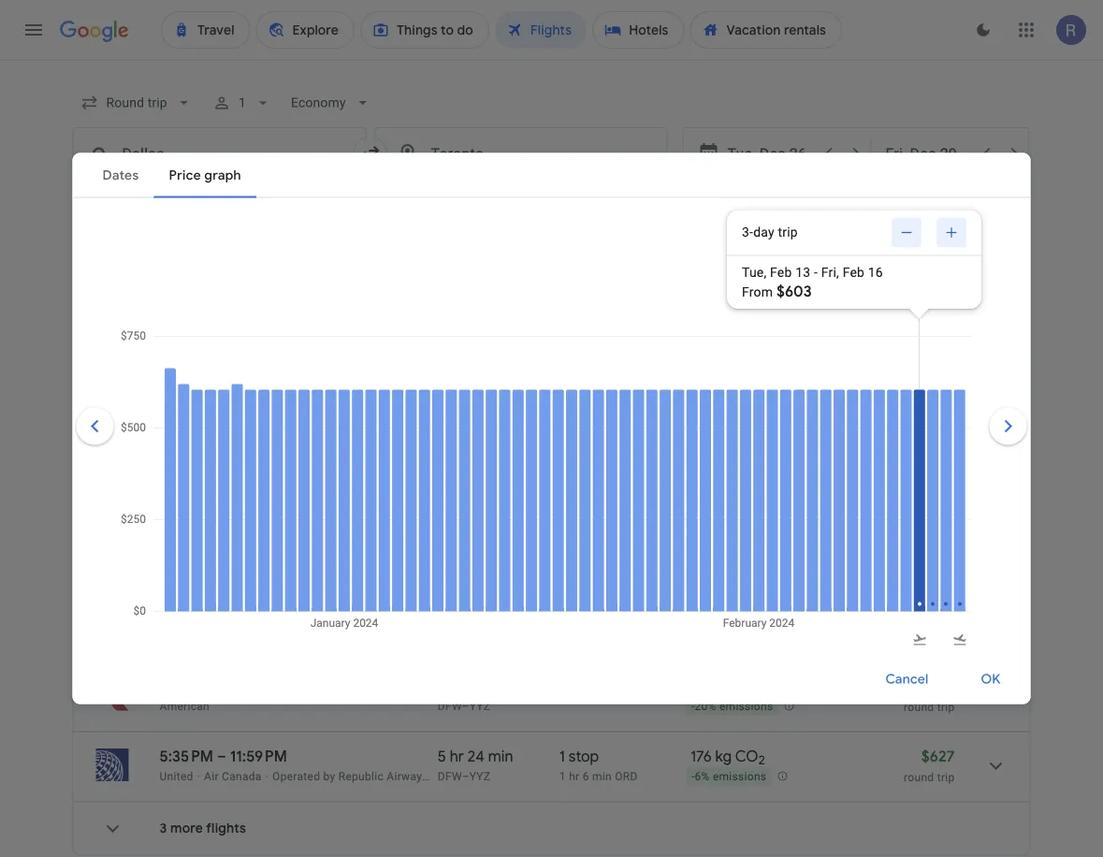 Task type: describe. For each thing, give the bounding box(es) containing it.
1 total duration 3 hr 1 min. element from the top
[[438, 401, 559, 423]]

3-day trip
[[742, 225, 798, 240]]

trip for 603 us dollars text field
[[937, 495, 955, 509]]

3 more flights
[[160, 820, 246, 837]]

trip for $623 text field
[[937, 566, 955, 579]]

less emissions
[[215, 194, 307, 211]]

9:11 pm
[[229, 472, 278, 491]]

tue,
[[742, 265, 767, 280]]

min for first total duration 3 hr 1 min. element from the top
[[476, 401, 502, 421]]

united down "arrival time: 11:31 am." text box
[[228, 424, 262, 437]]

151 kg co 2 for $603
[[690, 472, 764, 493]]

stops button
[[346, 187, 424, 217]]

layover (1 of 1) is a 1 hr 6 min layover at o'hare international airport in chicago. element
[[559, 769, 681, 784]]

Arrival time: 9:11 PM. text field
[[229, 472, 278, 491]]

2 vertical spatial air canada
[[204, 770, 262, 783]]

13
[[795, 265, 811, 280]]

1 inside popup button
[[238, 95, 246, 110]]

departing for other
[[129, 626, 215, 650]]

151 for 2 hr 57 min
[[690, 542, 710, 561]]

1 nonstop flight. element from the top
[[559, 401, 618, 423]]

2 inside 176 kg co 2
[[758, 752, 765, 768]]

flights for 3 more flights
[[206, 820, 246, 837]]

graph
[[975, 271, 1012, 288]]

min inside 1 stop 1 hr 6 min ord
[[592, 770, 612, 783]]

day
[[753, 225, 774, 240]]

ranked based on price and convenience
[[73, 354, 283, 367]]

5 hr 24 min dfw – yyz
[[438, 747, 513, 783]]

– inside 2 hr 57 min dfw – yyz
[[462, 565, 469, 578]]

all
[[108, 194, 124, 211]]

co inside 176 kg co 2
[[735, 747, 758, 766]]

price for price graph
[[941, 271, 972, 288]]

duration button
[[955, 187, 1053, 217]]

5:10 pm
[[160, 472, 213, 491]]

1 nonstop from the top
[[559, 401, 618, 421]]

yyz inside 5 hr 24 min dfw – yyz
[[469, 770, 491, 783]]

main content containing best departing flights
[[73, 263, 1031, 857]]

2 inside 2 hr 57 min dfw – yyz
[[438, 542, 446, 561]]

operated
[[272, 770, 320, 783]]

by
[[323, 770, 335, 783]]

air for 7:30 am
[[160, 424, 174, 437]]

operated by republic airways dba united express
[[272, 770, 535, 783]]

leaves dallas/fort worth international airport at 5:10 pm on tuesday, december 26 and arrives at toronto pearson international airport at 9:11 pm on tuesday, december 26. element
[[160, 472, 278, 491]]

air canada for 7:30 am
[[160, 424, 217, 437]]

hr inside 2 hr 57 min dfw – yyz
[[449, 542, 463, 561]]

3 -20% emissions from the top
[[691, 565, 773, 578]]

$623 for $623 text box
[[921, 676, 955, 696]]

swap origin and destination. image
[[359, 142, 381, 165]]

57
[[467, 542, 483, 561]]

less
[[215, 194, 242, 211]]

627 US dollars text field
[[921, 747, 955, 766]]

1 for first total duration 3 hr 1 min. element from the top
[[467, 401, 473, 421]]

1 stop 1 hr 6 min ord
[[559, 747, 638, 783]]

air for 5:10 pm
[[160, 494, 174, 508]]

5:35 pm – 11:59 pm
[[160, 747, 287, 766]]

other departing flights
[[73, 626, 273, 650]]

leaves dallas/fort worth international airport at 5:35 pm on tuesday, december 26 and arrives at toronto pearson international airport at 11:59 pm on tuesday, december 26. element
[[160, 747, 287, 766]]

all filters (1) button
[[73, 187, 196, 217]]

total duration 5 hr 24 min. element
[[438, 747, 559, 769]]

1 for "1 stop flight." 'element'
[[559, 770, 566, 783]]

7:30 am
[[160, 401, 215, 421]]

more
[[170, 820, 203, 837]]

2 round from the top
[[904, 495, 934, 509]]

best
[[73, 326, 111, 349]]

flights for other departing flights
[[219, 626, 273, 650]]

nonstop flight. element for 2 hr 57 min
[[559, 542, 618, 564]]

-6% emissions
[[691, 770, 767, 783]]

best departing flights
[[73, 326, 260, 349]]

- inside tue, feb 13 - fri, feb 16 from $603
[[814, 265, 818, 280]]

Departure text field
[[727, 128, 814, 179]]

$627 round trip
[[904, 747, 955, 784]]

Departure time: 5:10 PM. text field
[[160, 472, 213, 491]]

round for 2
[[904, 700, 934, 713]]

hr inside 5 hr 24 min dfw – yyz
[[450, 747, 464, 766]]

7:30 am – 11:31 am
[[160, 401, 288, 421]]

american inside 12:20 pm – 4:17 pm american
[[160, 565, 210, 578]]

2 yyz from the top
[[469, 494, 491, 508]]

– inside 5 hr 24 min dfw – yyz
[[462, 770, 469, 783]]

1 stop flight. element
[[559, 747, 599, 769]]

2 hr 57 min dfw – yyz
[[438, 542, 512, 578]]

price
[[165, 354, 192, 367]]

dfw inside 2 hr 57 min dfw – yyz
[[438, 565, 462, 578]]

603 US dollars text field
[[919, 472, 955, 491]]

1 for first total duration 3 hr 1 min. element from the bottom of the main content containing best departing flights
[[467, 472, 473, 491]]

3 round from the top
[[904, 566, 934, 579]]

min for total duration 2 hr 57 min. element
[[487, 542, 512, 561]]

2 american from the top
[[160, 699, 210, 712]]

1 151 from the top
[[690, 401, 710, 421]]

and
[[195, 354, 214, 367]]

ord
[[615, 770, 638, 783]]

times
[[703, 194, 740, 211]]

4 -20% emissions from the top
[[691, 700, 773, 713]]

canada for 7:30 am
[[177, 424, 217, 437]]

1 -20% emissions from the top
[[691, 425, 773, 438]]

canada for 5:10 pm
[[177, 494, 217, 508]]

2 dfw from the top
[[438, 494, 462, 508]]

none search field containing all filters (1)
[[73, 86, 1053, 248]]

cancel button
[[863, 657, 951, 702]]

5:10 pm – 9:11 pm
[[160, 472, 278, 491]]

cancel
[[886, 671, 928, 688]]

connecting airports
[[791, 194, 916, 211]]

united down the 5:35 pm
[[160, 770, 193, 783]]

4:17 pm
[[237, 542, 289, 561]]

nonstop for 3 hr 1 min
[[559, 472, 618, 491]]

623 US dollars text field
[[921, 676, 955, 696]]

151 kg co 2 for $623
[[690, 542, 764, 563]]

bags button
[[529, 187, 602, 217]]

filters
[[127, 194, 163, 211]]

2 vertical spatial 3
[[160, 820, 167, 837]]

convenience
[[217, 354, 283, 367]]

4 20% from the top
[[695, 700, 716, 713]]

republic
[[338, 770, 384, 783]]

scroll forward image
[[986, 404, 1031, 449]]

3 for first total duration 3 hr 1 min. element from the top
[[438, 401, 446, 421]]

2 total duration 3 hr 1 min. element from the top
[[438, 472, 559, 494]]

duration
[[967, 194, 1021, 211]]

express
[[494, 770, 535, 783]]

(1)
[[166, 194, 181, 211]]

3 for first total duration 3 hr 1 min. element from the bottom of the main content containing best departing flights
[[438, 472, 446, 491]]



Task type: locate. For each thing, give the bounding box(es) containing it.
0 vertical spatial 151 kg co 2
[[690, 401, 764, 423]]

price left graph
[[941, 271, 972, 288]]

price button
[[610, 187, 685, 217]]

1 vertical spatial $603
[[919, 401, 955, 421]]

trip for the $627 text box
[[937, 770, 955, 784]]

$603
[[776, 282, 812, 301], [919, 401, 955, 421], [919, 472, 955, 491]]

united down 24
[[457, 770, 491, 783]]

kg
[[714, 401, 730, 421], [714, 472, 730, 491], [714, 542, 730, 561], [715, 747, 732, 766]]

connecting airports button
[[779, 187, 948, 217]]

$623 round trip down 603 us dollars text field
[[904, 542, 955, 579]]

nonstop flight. element
[[559, 401, 618, 423], [559, 472, 618, 494], [559, 542, 618, 564]]

united down arrival time: 9:11 pm. text box on the left of page
[[228, 494, 262, 508]]

american down 12:20 pm at the bottom left of page
[[160, 565, 210, 578]]

1 vertical spatial $623
[[921, 676, 955, 696]]

 image inside main content
[[197, 770, 200, 783]]

1 vertical spatial nonstop flight. element
[[559, 472, 618, 494]]

0 vertical spatial american
[[160, 565, 210, 578]]

6
[[583, 770, 589, 783]]

24
[[468, 747, 485, 766]]

151
[[690, 401, 710, 421], [690, 472, 710, 491], [690, 542, 710, 561]]

round down $623 text box
[[904, 700, 934, 713]]

leaves dallas/fort worth international airport at 7:30 am on tuesday, december 26 and arrives at toronto pearson international airport at 11:31 am on tuesday, december 26. element
[[160, 401, 288, 421]]

2 $623 round trip from the top
[[904, 676, 955, 713]]

trip for $603 text box
[[937, 425, 955, 438]]

1 vertical spatial air canada
[[160, 494, 217, 508]]

0 vertical spatial flights
[[206, 326, 260, 349]]

2 vertical spatial 151 kg co 2
[[690, 542, 764, 563]]

1 button
[[205, 86, 280, 120]]

flights for best departing flights
[[206, 326, 260, 349]]

2 20% from the top
[[695, 495, 716, 508]]

flights up convenience
[[206, 326, 260, 349]]

kg inside 176 kg co 2
[[715, 747, 732, 766]]

trip down $623 text box
[[937, 700, 955, 713]]

2 vertical spatial canada
[[222, 770, 262, 783]]

date grid
[[811, 271, 869, 288]]

0 vertical spatial air canada
[[160, 424, 217, 437]]

round down $623 text field
[[904, 566, 934, 579]]

emissions inside popup button
[[245, 194, 307, 211]]

0 vertical spatial $603
[[776, 282, 812, 301]]

min for first total duration 3 hr 1 min. element from the bottom of the main content containing best departing flights
[[476, 472, 502, 491]]

date
[[811, 271, 840, 288]]

round for 151
[[904, 425, 934, 438]]

16
[[868, 265, 883, 280]]

$603 round trip up 603 us dollars text field
[[904, 401, 955, 438]]

price inside popup button
[[621, 194, 653, 211]]

2 vertical spatial 151
[[690, 542, 710, 561]]

$623 down 603 us dollars text field
[[921, 542, 955, 561]]

176
[[690, 747, 712, 766]]

nonstop
[[559, 401, 618, 421], [559, 472, 618, 491], [559, 542, 618, 561]]

min inside 2 hr 57 min dfw – yyz
[[487, 542, 512, 561]]

5 round from the top
[[904, 770, 934, 784]]

ok
[[981, 671, 1001, 688]]

0 vertical spatial air
[[160, 424, 174, 437]]

2
[[757, 407, 764, 423], [757, 477, 764, 493], [438, 542, 446, 561], [757, 548, 764, 563], [757, 682, 764, 698], [758, 752, 765, 768]]

min for total duration 5 hr 24 min. element
[[488, 747, 513, 766]]

total duration 3 hr 1 min. element
[[438, 401, 559, 423], [438, 472, 559, 494]]

on
[[149, 354, 162, 367]]

11:31 am
[[232, 401, 288, 421]]

4 dfw from the top
[[438, 699, 462, 712]]

5:35 pm
[[160, 747, 213, 766]]

nonstop for 2 hr 57 min
[[559, 542, 618, 561]]

$603 for 603 us dollars text field
[[919, 472, 955, 491]]

3 yyz from the top
[[469, 565, 491, 578]]

2 vertical spatial flights
[[206, 820, 246, 837]]

$603 for $603 text box
[[919, 401, 955, 421]]

all filters (1)
[[108, 194, 181, 211]]

airlines button
[[432, 187, 522, 217]]

price inside button
[[941, 271, 972, 288]]

1 vertical spatial 3 hr 1 min dfw – yyz
[[438, 472, 502, 508]]

united
[[228, 424, 262, 437], [228, 494, 262, 508], [160, 770, 193, 783], [457, 770, 491, 783]]

1 vertical spatial 3
[[438, 472, 446, 491]]

price graph
[[941, 271, 1012, 288]]

$603 round trip up $623 text field
[[904, 472, 955, 509]]

0 horizontal spatial price
[[621, 194, 653, 211]]

 image
[[265, 770, 269, 783]]

yyz
[[469, 424, 491, 437], [469, 494, 491, 508], [469, 565, 491, 578], [469, 699, 491, 712], [469, 770, 491, 783]]

air
[[160, 424, 174, 437], [160, 494, 174, 508], [204, 770, 219, 783]]

2 vertical spatial air
[[204, 770, 219, 783]]

3 nonstop from the top
[[559, 542, 618, 561]]

1 151 kg co 2 from the top
[[690, 401, 764, 423]]

1 vertical spatial 151 kg co 2
[[690, 472, 764, 493]]

3 151 kg co 2 from the top
[[690, 542, 764, 563]]

1 vertical spatial $603 round trip
[[904, 472, 955, 509]]

feb left 16 in the top right of the page
[[843, 265, 865, 280]]

$603 down '13' at the right
[[776, 282, 812, 301]]

price for price
[[621, 194, 653, 211]]

0 vertical spatial 151
[[690, 401, 710, 421]]

2 -20% emissions from the top
[[691, 495, 773, 508]]

hr
[[449, 401, 464, 421], [449, 472, 464, 491], [449, 542, 463, 561], [450, 747, 464, 766], [569, 770, 580, 783]]

0 vertical spatial departing
[[116, 326, 202, 349]]

3 nonstop flight. element from the top
[[559, 542, 618, 564]]

flights down 12:20 pm – 4:17 pm american
[[219, 626, 273, 650]]

trip inside $627 round trip
[[937, 770, 955, 784]]

4 round from the top
[[904, 700, 934, 713]]

yyz inside 2 hr 57 min dfw – yyz
[[469, 565, 491, 578]]

151 kg co 2
[[690, 401, 764, 423], [690, 472, 764, 493], [690, 542, 764, 563]]

round down 603 us dollars text field
[[904, 495, 934, 509]]

3 hr 1 min dfw – yyz
[[438, 401, 502, 437], [438, 472, 502, 508]]

0 vertical spatial canada
[[177, 424, 217, 437]]

1 dfw from the top
[[438, 424, 462, 437]]

4 yyz from the top
[[469, 699, 491, 712]]

price
[[621, 194, 653, 211], [941, 271, 972, 288]]

scroll backward image
[[73, 404, 117, 449]]

$623 round trip for $623 text field
[[904, 542, 955, 579]]

round inside $627 round trip
[[904, 770, 934, 784]]

None search field
[[73, 86, 1053, 248]]

air canada for 5:10 pm
[[160, 494, 217, 508]]

3 151 from the top
[[690, 542, 710, 561]]

stops
[[357, 194, 392, 211]]

nonstop flight. element for 3 hr 1 min
[[559, 472, 618, 494]]

1 vertical spatial american
[[160, 699, 210, 712]]

dfw inside 5 hr 24 min dfw – yyz
[[438, 770, 462, 783]]

airways
[[387, 770, 428, 783]]

air down "5:10 pm"
[[160, 494, 174, 508]]

from
[[742, 284, 773, 299]]

dfw
[[438, 424, 462, 437], [438, 494, 462, 508], [438, 565, 462, 578], [438, 699, 462, 712], [438, 770, 462, 783]]

round down the $627 text box
[[904, 770, 934, 784]]

Departure time: 5:35 PM. text field
[[160, 747, 213, 766]]

feb left '13' at the right
[[770, 265, 792, 280]]

$627
[[921, 747, 955, 766]]

1 3 hr 1 min dfw – yyz from the top
[[438, 401, 502, 437]]

2 vertical spatial $603
[[919, 472, 955, 491]]

$603 down $603 text box
[[919, 472, 955, 491]]

11:59 pm
[[230, 747, 287, 766]]

5 yyz from the top
[[469, 770, 491, 783]]

canada down "5:10 pm"
[[177, 494, 217, 508]]

– inside 12:20 pm – 4:17 pm american
[[224, 542, 233, 561]]

2 nonstop from the top
[[559, 472, 618, 491]]

2 feb from the left
[[843, 265, 865, 280]]

round
[[904, 425, 934, 438], [904, 495, 934, 509], [904, 566, 934, 579], [904, 700, 934, 713], [904, 770, 934, 784]]

1 $623 round trip from the top
[[904, 542, 955, 579]]

3 dfw from the top
[[438, 565, 462, 578]]

dfw – yyz
[[438, 699, 491, 712]]

grid
[[843, 271, 869, 288]]

american
[[160, 565, 210, 578], [160, 699, 210, 712]]

0 horizontal spatial feb
[[770, 265, 792, 280]]

$623 left ok button
[[921, 676, 955, 696]]

price right bags popup button
[[621, 194, 653, 211]]

1 vertical spatial 151
[[690, 472, 710, 491]]

trip right day
[[778, 225, 798, 240]]

603 US dollars text field
[[919, 401, 955, 421]]

1 horizontal spatial price
[[941, 271, 972, 288]]

2 $603 round trip from the top
[[904, 472, 955, 509]]

12:20 pm – 4:17 pm american
[[160, 542, 289, 578]]

0 vertical spatial nonstop
[[559, 401, 618, 421]]

other
[[73, 626, 124, 650]]

1 vertical spatial canada
[[177, 494, 217, 508]]

1 vertical spatial flights
[[219, 626, 273, 650]]

0 vertical spatial nonstop flight. element
[[559, 401, 618, 423]]

canada down 11:59 pm
[[222, 770, 262, 783]]

round down $603 text box
[[904, 425, 934, 438]]

air canada
[[160, 424, 217, 437], [160, 494, 217, 508], [204, 770, 262, 783]]

1 round from the top
[[904, 425, 934, 438]]

$623 round trip up the $627 text box
[[904, 676, 955, 713]]

airports
[[867, 194, 916, 211]]

air down departure time: 7:30 am. text box
[[160, 424, 174, 437]]

1 $603 round trip from the top
[[904, 401, 955, 438]]

co
[[734, 401, 757, 421], [734, 472, 757, 491], [734, 542, 757, 561], [735, 747, 758, 766]]

5 dfw from the top
[[438, 770, 462, 783]]

2 nonstop flight. element from the top
[[559, 472, 618, 494]]

american up the 5:35 pm
[[160, 699, 210, 712]]

main content
[[73, 263, 1031, 857]]

2 151 kg co 2 from the top
[[690, 472, 764, 493]]

0 vertical spatial $623
[[921, 542, 955, 561]]

$623 round trip for $623 text box
[[904, 676, 955, 713]]

departing up on at the top of the page
[[116, 326, 202, 349]]

fri,
[[821, 265, 839, 280]]

1 20% from the top
[[695, 425, 716, 438]]

canada
[[177, 424, 217, 437], [177, 494, 217, 508], [222, 770, 262, 783]]

air canada down leaves dallas/fort worth international airport at 5:35 pm on tuesday, december 26 and arrives at toronto pearson international airport at 11:59 pm on tuesday, december 26. element
[[204, 770, 262, 783]]

1 yyz from the top
[[469, 424, 491, 437]]

ranked
[[73, 354, 111, 367]]

1 $623 from the top
[[921, 542, 955, 561]]

2 $623 from the top
[[921, 676, 955, 696]]

hr inside 1 stop 1 hr 6 min ord
[[569, 770, 580, 783]]

6%
[[695, 770, 710, 783]]

623 US dollars text field
[[921, 542, 955, 561]]

1 vertical spatial departing
[[129, 626, 215, 650]]

0 vertical spatial 3
[[438, 401, 446, 421]]

less emissions button
[[203, 187, 339, 217]]

leaves dallas/fort worth international airport at 12:20 pm on tuesday, december 26 and arrives at toronto pearson international airport at 4:17 pm on tuesday, december 26. element
[[160, 542, 289, 561]]

times button
[[692, 187, 772, 217]]

0 vertical spatial 3 hr 1 min dfw – yyz
[[438, 401, 502, 437]]

 image
[[197, 770, 200, 783]]

Departure time: 7:30 AM. text field
[[160, 401, 215, 421]]

trip down the $627 text box
[[937, 770, 955, 784]]

bags
[[540, 194, 570, 211]]

Return text field
[[886, 128, 972, 179]]

$623 round trip
[[904, 542, 955, 579], [904, 676, 955, 713]]

total duration 2 hr 57 min. element
[[438, 542, 559, 564]]

tue, feb 13 - fri, feb 16 from $603
[[742, 265, 883, 301]]

0 vertical spatial price
[[621, 194, 653, 211]]

flights right 'more'
[[206, 820, 246, 837]]

1 vertical spatial $623 round trip
[[904, 676, 955, 713]]

trip down $623 text field
[[937, 566, 955, 579]]

$623 for $623 text field
[[921, 542, 955, 561]]

Arrival time: 11:31 AM. text field
[[232, 401, 288, 421]]

date grid button
[[762, 263, 883, 297]]

1 horizontal spatial feb
[[843, 265, 865, 280]]

151 for 3 hr 1 min
[[690, 472, 710, 491]]

Departure time: 12:20 PM. text field
[[160, 542, 220, 561]]

$603 round trip for 603 us dollars text field
[[904, 472, 955, 509]]

2 3 hr 1 min dfw – yyz from the top
[[438, 472, 502, 508]]

1 vertical spatial nonstop
[[559, 472, 618, 491]]

5
[[438, 747, 446, 766]]

0 vertical spatial $623 round trip
[[904, 542, 955, 579]]

2 vertical spatial nonstop flight. element
[[559, 542, 618, 564]]

trip
[[778, 225, 798, 240], [937, 425, 955, 438], [937, 495, 955, 509], [937, 566, 955, 579], [937, 700, 955, 713], [937, 770, 955, 784]]

1 feb from the left
[[770, 265, 792, 280]]

$603 round trip for $603 text box
[[904, 401, 955, 438]]

min
[[476, 401, 502, 421], [476, 472, 502, 491], [487, 542, 512, 561], [488, 747, 513, 766], [592, 770, 612, 783]]

dba
[[431, 770, 454, 783]]

Arrival time: 11:59 PM. text field
[[230, 747, 287, 766]]

trip down $603 text box
[[937, 425, 955, 438]]

0 vertical spatial $603 round trip
[[904, 401, 955, 438]]

connecting
[[791, 194, 863, 211]]

1
[[238, 95, 246, 110], [467, 401, 473, 421], [467, 472, 473, 491], [559, 747, 565, 766], [559, 770, 566, 783]]

stop
[[569, 747, 599, 766]]

2 vertical spatial nonstop
[[559, 542, 618, 561]]

–
[[219, 401, 228, 421], [462, 424, 469, 437], [216, 472, 225, 491], [462, 494, 469, 508], [224, 542, 233, 561], [462, 565, 469, 578], [462, 699, 469, 712], [217, 747, 226, 766], [462, 770, 469, 783]]

12:20 pm
[[160, 542, 220, 561]]

Arrival time: 4:17 PM. text field
[[237, 542, 289, 561]]

3 20% from the top
[[695, 565, 716, 578]]

price graph button
[[892, 263, 1027, 297]]

based
[[114, 354, 146, 367]]

1 vertical spatial price
[[941, 271, 972, 288]]

1 american from the top
[[160, 565, 210, 578]]

$603 inside tue, feb 13 - fri, feb 16 from $603
[[776, 282, 812, 301]]

air down 5:35 pm – 11:59 pm at left bottom
[[204, 770, 219, 783]]

ok button
[[958, 657, 1023, 702]]

round for 176
[[904, 770, 934, 784]]

min inside 5 hr 24 min dfw – yyz
[[488, 747, 513, 766]]

$603 up 603 us dollars text field
[[919, 401, 955, 421]]

3-
[[742, 225, 753, 240]]

departing for best
[[116, 326, 202, 349]]

departing
[[116, 326, 202, 349], [129, 626, 215, 650]]

176 kg co 2
[[690, 747, 765, 768]]

1 vertical spatial total duration 3 hr 1 min. element
[[438, 472, 559, 494]]

flights
[[206, 326, 260, 349], [219, 626, 273, 650], [206, 820, 246, 837]]

departing right the other
[[129, 626, 215, 650]]

2 151 from the top
[[690, 472, 710, 491]]

air canada down departure time: 7:30 am. text box
[[160, 424, 217, 437]]

trip down 603 us dollars text field
[[937, 495, 955, 509]]

0 vertical spatial total duration 3 hr 1 min. element
[[438, 401, 559, 423]]

airlines
[[443, 194, 490, 211]]

trip for $623 text box
[[937, 700, 955, 713]]

canada down departure time: 7:30 am. text box
[[177, 424, 217, 437]]

$603 round trip
[[904, 401, 955, 438], [904, 472, 955, 509]]

find the best price region
[[73, 263, 1031, 312]]

air canada down "5:10 pm"
[[160, 494, 217, 508]]

$623
[[921, 542, 955, 561], [921, 676, 955, 696]]

1 vertical spatial air
[[160, 494, 174, 508]]



Task type: vqa. For each thing, say whether or not it's contained in the screenshot.
first 603 US dollars text box
yes



